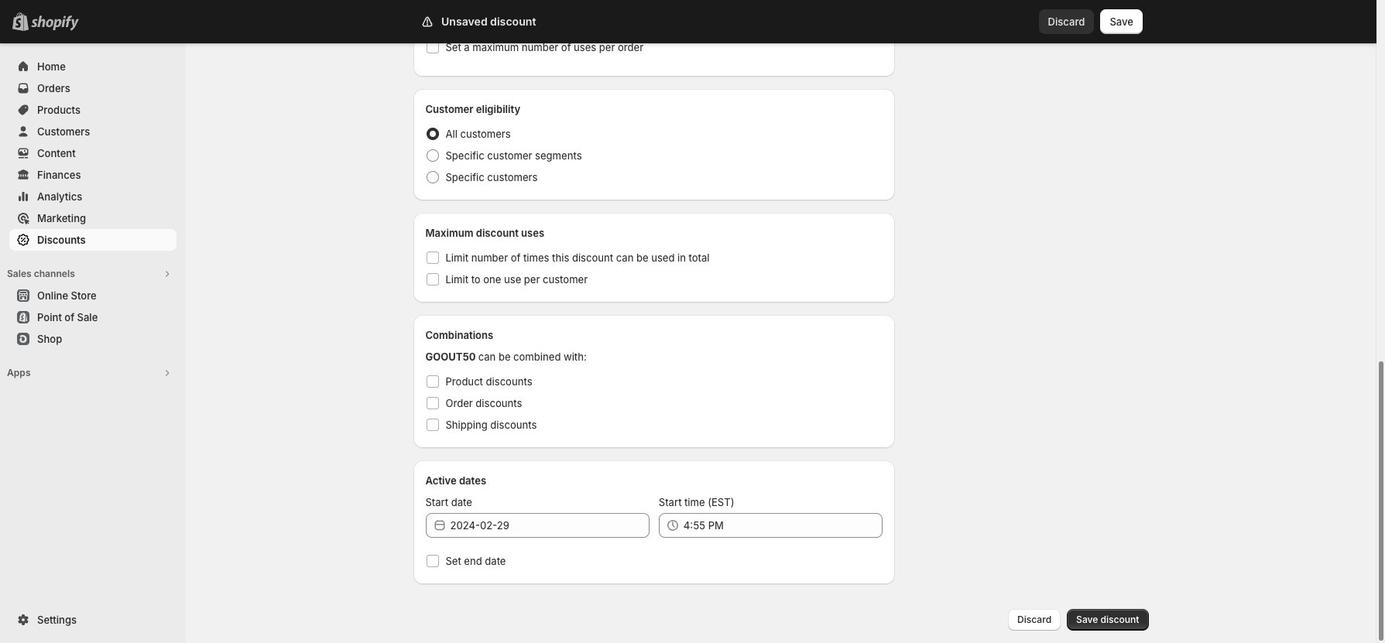 Task type: locate. For each thing, give the bounding box(es) containing it.
Enter time text field
[[684, 514, 883, 538]]



Task type: describe. For each thing, give the bounding box(es) containing it.
YYYY-MM-DD text field
[[451, 514, 650, 538]]

shopify image
[[31, 15, 79, 31]]



Task type: vqa. For each thing, say whether or not it's contained in the screenshot.
topmost minimum.
no



